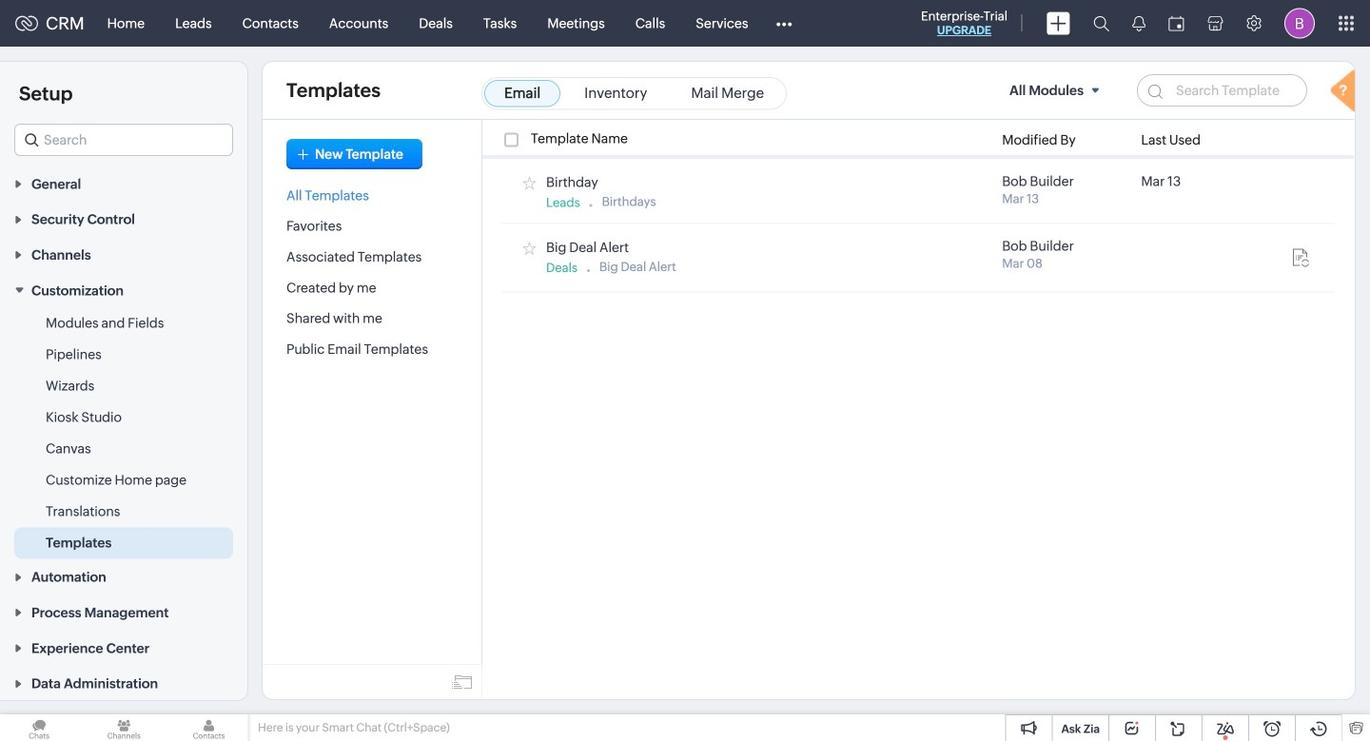 Task type: describe. For each thing, give the bounding box(es) containing it.
channels image
[[85, 715, 163, 741]]

Search text field
[[15, 125, 232, 155]]

create menu element
[[1035, 0, 1082, 46]]

search element
[[1082, 0, 1121, 47]]

Other Modules field
[[764, 8, 805, 39]]

contacts image
[[170, 715, 248, 741]]

calendar image
[[1169, 16, 1185, 31]]

logo image
[[15, 16, 38, 31]]

signals element
[[1121, 0, 1157, 47]]

chats image
[[0, 715, 78, 741]]



Task type: locate. For each thing, give the bounding box(es) containing it.
search image
[[1093, 15, 1110, 31]]

create menu image
[[1047, 12, 1071, 35]]

signals image
[[1132, 15, 1146, 31]]

None field
[[1002, 74, 1113, 107], [14, 124, 233, 156], [1002, 74, 1113, 107]]

profile image
[[1285, 8, 1315, 39]]

Search Template text field
[[1137, 74, 1308, 107]]

none field search
[[14, 124, 233, 156]]

region
[[0, 308, 247, 559]]

profile element
[[1273, 0, 1327, 46]]



Task type: vqa. For each thing, say whether or not it's contained in the screenshot.
"Contacts" image
yes



